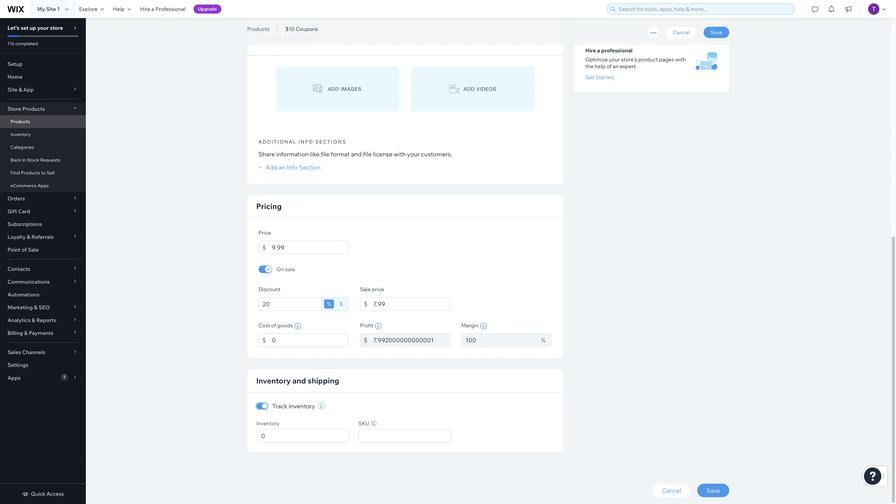 Task type: describe. For each thing, give the bounding box(es) containing it.
1 vertical spatial and
[[351, 150, 362, 158]]

2 vertical spatial inventory
[[256, 420, 280, 427]]

& for loyalty
[[27, 234, 30, 240]]

& for site
[[19, 86, 22, 93]]

up
[[30, 24, 36, 31]]

0 vertical spatial save button
[[704, 27, 730, 38]]

settings
[[8, 362, 28, 369]]

products down store
[[11, 119, 30, 124]]

0 vertical spatial cancel button
[[667, 27, 697, 38]]

sale inside $10 coupons form
[[360, 286, 371, 293]]

the
[[586, 63, 594, 70]]

and for videos
[[284, 35, 297, 41]]

discount
[[259, 286, 281, 293]]

cancel for the cancel button to the top
[[674, 29, 690, 36]]

1 vertical spatial with
[[394, 150, 406, 158]]

1/6 completed
[[8, 41, 38, 46]]

info tooltip image for margin
[[481, 323, 487, 330]]

info
[[287, 164, 298, 171]]

0 horizontal spatial %
[[327, 301, 331, 308]]

gallery image
[[313, 84, 324, 94]]

professional
[[602, 47, 633, 54]]

0 number field
[[259, 430, 347, 442]]

channels
[[22, 349, 45, 356]]

inventory
[[289, 403, 315, 410]]

1/6
[[8, 41, 14, 46]]

get started link
[[586, 74, 615, 81]]

home
[[8, 73, 23, 80]]

billing & payments button
[[0, 327, 86, 340]]

$ text field
[[374, 297, 450, 311]]

help
[[595, 63, 606, 70]]

billing & payments
[[8, 330, 53, 337]]

$10 coupons up videos
[[286, 26, 318, 32]]

let's
[[8, 24, 19, 31]]

shipping
[[308, 376, 340, 386]]

orders
[[8, 195, 25, 202]]

billing
[[8, 330, 23, 337]]

add videos
[[464, 86, 497, 92]]

on
[[277, 266, 284, 273]]

add for add videos
[[464, 86, 475, 92]]

section
[[299, 164, 321, 171]]

videos icon image
[[450, 84, 460, 94]]

1 horizontal spatial site
[[46, 6, 56, 12]]

get started
[[586, 74, 615, 81]]

categories link
[[0, 141, 86, 154]]

none field inside $10 coupons form
[[361, 430, 449, 442]]

sell
[[47, 170, 55, 176]]

hire for hire a professional
[[586, 47, 597, 54]]

your inside the sidebar "element"
[[37, 24, 49, 31]]

point
[[8, 246, 20, 253]]

information
[[276, 150, 309, 158]]

back in stock requests link
[[0, 154, 86, 167]]

set
[[21, 24, 28, 31]]

images
[[259, 35, 282, 41]]

0 horizontal spatial 1
[[57, 6, 60, 12]]

analytics & reports button
[[0, 314, 86, 327]]

format
[[331, 150, 350, 158]]

get
[[586, 74, 595, 81]]

subscriptions
[[8, 221, 42, 228]]

of for point of sale
[[22, 246, 27, 253]]

seo
[[39, 304, 50, 311]]

analytics
[[8, 317, 31, 324]]

quick access button
[[22, 491, 64, 497]]

videos
[[299, 35, 323, 41]]

orders button
[[0, 192, 86, 205]]

card
[[18, 208, 30, 215]]

store
[[50, 24, 63, 31]]

& for analytics
[[32, 317, 35, 324]]

on sale
[[277, 266, 295, 273]]

products inside $10 coupons form
[[247, 26, 270, 32]]

explore
[[79, 6, 98, 12]]

automations link
[[0, 288, 86, 301]]

automations
[[8, 291, 40, 298]]

2 vertical spatial your
[[408, 150, 420, 158]]

app
[[23, 86, 34, 93]]

1 vertical spatial cancel button
[[654, 484, 691, 497]]

setup
[[8, 61, 23, 67]]

find products to sell
[[11, 170, 55, 176]]

$10 coupons form
[[86, 0, 897, 504]]

let's set up your store
[[8, 24, 63, 31]]

1 vertical spatial save button
[[698, 484, 730, 497]]

my
[[37, 6, 45, 12]]

images and videos
[[259, 35, 323, 41]]

customers.
[[421, 150, 453, 158]]

referrals
[[31, 234, 54, 240]]

a for professional
[[151, 6, 154, 12]]

point of sale link
[[0, 243, 86, 256]]

1 vertical spatial apps
[[8, 375, 21, 381]]

store products
[[8, 106, 45, 112]]

add an info section link
[[259, 164, 321, 171]]

of for cost of goods
[[271, 322, 276, 329]]

communications button
[[0, 275, 86, 288]]

site inside dropdown button
[[8, 86, 17, 93]]

products up 'ecommerce apps'
[[21, 170, 40, 176]]

info tooltip image
[[295, 323, 301, 330]]

back in stock requests
[[11, 157, 60, 163]]

$10 coupons up the images and videos
[[247, 16, 333, 33]]

apps inside 'link'
[[38, 183, 49, 188]]

info tooltip image for profit
[[375, 323, 382, 330]]

hire a professional
[[586, 47, 633, 54]]

payments
[[29, 330, 53, 337]]

professional
[[156, 6, 186, 12]]

1 vertical spatial products link
[[0, 115, 86, 128]]

upgrade button
[[194, 5, 222, 14]]

and for shipping
[[293, 376, 306, 386]]

expert.
[[621, 63, 638, 70]]

cancel for bottommost the cancel button
[[663, 487, 682, 494]]

& for marketing
[[34, 304, 38, 311]]

settings link
[[0, 359, 86, 372]]

1 vertical spatial inventory
[[256, 376, 291, 386]]

home link
[[0, 70, 86, 83]]

sales channels button
[[0, 346, 86, 359]]

add for add images
[[328, 86, 339, 92]]

share information like file format and file license with your customers.
[[259, 150, 453, 158]]

marketing
[[8, 304, 33, 311]]

sku
[[359, 420, 370, 427]]



Task type: locate. For each thing, give the bounding box(es) containing it.
communications
[[8, 278, 50, 285]]

site & app button
[[0, 83, 86, 96]]

store products button
[[0, 103, 86, 115]]

0 horizontal spatial $10
[[247, 16, 271, 33]]

& left app on the left
[[19, 86, 22, 93]]

1 horizontal spatial 1
[[63, 375, 65, 379]]

1 horizontal spatial hire
[[586, 47, 597, 54]]

loyalty
[[8, 234, 26, 240]]

1 file from the left
[[321, 150, 330, 158]]

site right my
[[46, 6, 56, 12]]

with right license
[[394, 150, 406, 158]]

quick
[[31, 491, 45, 497]]

apps down the find products to sell link
[[38, 183, 49, 188]]

2 file from the left
[[363, 150, 372, 158]]

1 vertical spatial %
[[542, 337, 546, 344]]

0 horizontal spatial your
[[37, 24, 49, 31]]

products up "images"
[[247, 26, 270, 32]]

info tooltip image right profit
[[375, 323, 382, 330]]

0 vertical spatial apps
[[38, 183, 49, 188]]

requests
[[40, 157, 60, 163]]

0 vertical spatial a
[[151, 6, 154, 12]]

0 horizontal spatial sale
[[28, 246, 39, 253]]

sale price
[[360, 286, 385, 293]]

& inside 'popup button'
[[32, 317, 35, 324]]

1 vertical spatial hire
[[586, 47, 597, 54]]

0 vertical spatial cancel
[[674, 29, 690, 36]]

1 horizontal spatial with
[[676, 56, 686, 63]]

an
[[613, 63, 619, 70], [279, 164, 286, 171]]

0 horizontal spatial with
[[394, 150, 406, 158]]

0 vertical spatial sale
[[28, 246, 39, 253]]

info tooltip image right margin
[[481, 323, 487, 330]]

setup link
[[0, 58, 86, 70]]

additional
[[259, 139, 297, 145]]

$10 up "images"
[[247, 16, 271, 33]]

hire up optimize
[[586, 47, 597, 54]]

0 horizontal spatial site
[[8, 86, 17, 93]]

0 vertical spatial save
[[711, 29, 723, 36]]

optimize your store's product pages with the help of an expert.
[[586, 56, 686, 70]]

sale inside the sidebar "element"
[[28, 246, 39, 253]]

None field
[[361, 430, 449, 442]]

0 horizontal spatial file
[[321, 150, 330, 158]]

hire right help button
[[140, 6, 150, 12]]

of inside optimize your store's product pages with the help of an expert.
[[607, 63, 612, 70]]

apps
[[38, 183, 49, 188], [8, 375, 21, 381]]

cancel button
[[667, 27, 697, 38], [654, 484, 691, 497]]

ecommerce apps
[[11, 183, 49, 188]]

and left videos
[[284, 35, 297, 41]]

2 add from the left
[[464, 86, 475, 92]]

gift card button
[[0, 205, 86, 218]]

add right videos icon
[[464, 86, 475, 92]]

cost of goods
[[259, 322, 293, 329]]

1 vertical spatial site
[[8, 86, 17, 93]]

1 horizontal spatial $10
[[286, 26, 295, 32]]

0 vertical spatial hire
[[140, 6, 150, 12]]

help
[[113, 6, 125, 12]]

1 vertical spatial of
[[22, 246, 27, 253]]

categories
[[11, 144, 34, 150]]

& for billing
[[24, 330, 28, 337]]

products right store
[[22, 106, 45, 112]]

an inside optimize your store's product pages with the help of an expert.
[[613, 63, 619, 70]]

info tooltip image
[[375, 323, 382, 330], [481, 323, 487, 330]]

a for professional
[[598, 47, 601, 54]]

1 horizontal spatial products link
[[244, 25, 273, 33]]

of right point
[[22, 246, 27, 253]]

pages
[[660, 56, 675, 63]]

margin
[[462, 322, 479, 329]]

1 vertical spatial sale
[[360, 286, 371, 293]]

goods
[[278, 322, 293, 329]]

marketing & seo button
[[0, 301, 86, 314]]

1 right my
[[57, 6, 60, 12]]

gift card
[[8, 208, 30, 215]]

site down home
[[8, 86, 17, 93]]

your down the professional
[[610, 56, 621, 63]]

1 inside the sidebar "element"
[[63, 375, 65, 379]]

& inside dropdown button
[[19, 86, 22, 93]]

1 horizontal spatial file
[[363, 150, 372, 158]]

1 horizontal spatial of
[[271, 322, 276, 329]]

pricing
[[256, 202, 282, 211]]

a up optimize
[[598, 47, 601, 54]]

price
[[259, 230, 271, 236]]

and right format
[[351, 150, 362, 158]]

1 vertical spatial save
[[707, 487, 721, 494]]

1 vertical spatial an
[[279, 164, 286, 171]]

$
[[262, 244, 266, 251], [364, 300, 368, 308], [340, 301, 343, 308], [262, 337, 266, 344], [364, 337, 368, 344]]

add
[[266, 164, 277, 171]]

1 horizontal spatial apps
[[38, 183, 49, 188]]

loyalty & referrals button
[[0, 231, 86, 243]]

reports
[[36, 317, 56, 324]]

cost
[[259, 322, 270, 329]]

add right gallery icon
[[328, 86, 339, 92]]

inventory and shipping
[[256, 376, 340, 386]]

store
[[8, 106, 21, 112]]

0 vertical spatial 1
[[57, 6, 60, 12]]

track inventory
[[273, 403, 315, 410]]

price
[[372, 286, 385, 293]]

add
[[328, 86, 339, 92], [464, 86, 475, 92]]

1 vertical spatial your
[[610, 56, 621, 63]]

share
[[259, 150, 275, 158]]

contacts button
[[0, 263, 86, 275]]

inventory link
[[0, 128, 86, 141]]

$10 up the images and videos
[[286, 26, 295, 32]]

0 vertical spatial of
[[607, 63, 612, 70]]

sale
[[285, 266, 295, 273]]

file left license
[[363, 150, 372, 158]]

0 horizontal spatial an
[[279, 164, 286, 171]]

contacts
[[8, 266, 30, 272]]

apps down settings at bottom left
[[8, 375, 21, 381]]

help button
[[108, 0, 136, 18]]

None text field
[[259, 297, 322, 311], [374, 334, 450, 347], [462, 334, 538, 347], [259, 297, 322, 311], [374, 334, 450, 347], [462, 334, 538, 347]]

gift
[[8, 208, 17, 215]]

products
[[247, 26, 270, 32], [22, 106, 45, 112], [11, 119, 30, 124], [21, 170, 40, 176]]

find
[[11, 170, 20, 176]]

2 horizontal spatial of
[[607, 63, 612, 70]]

& left seo
[[34, 304, 38, 311]]

access
[[47, 491, 64, 497]]

find products to sell link
[[0, 167, 86, 179]]

a inside $10 coupons form
[[598, 47, 601, 54]]

an left info
[[279, 164, 286, 171]]

products link up "images"
[[244, 25, 273, 33]]

0 vertical spatial inventory
[[11, 132, 31, 137]]

0 vertical spatial %
[[327, 301, 331, 308]]

my site 1
[[37, 6, 60, 12]]

1 horizontal spatial sale
[[360, 286, 371, 293]]

0 vertical spatial and
[[284, 35, 297, 41]]

back
[[11, 157, 21, 163]]

of right help
[[607, 63, 612, 70]]

1 down "settings" 'link'
[[63, 375, 65, 379]]

1 vertical spatial a
[[598, 47, 601, 54]]

1 add from the left
[[328, 86, 339, 92]]

Search for tools, apps, help & more... field
[[617, 4, 793, 14]]

your right up
[[37, 24, 49, 31]]

2 horizontal spatial your
[[610, 56, 621, 63]]

sale down loyalty & referrals
[[28, 246, 39, 253]]

1 vertical spatial 1
[[63, 375, 65, 379]]

None text field
[[272, 241, 349, 254], [272, 334, 349, 347], [272, 241, 349, 254], [272, 334, 349, 347]]

1 horizontal spatial an
[[613, 63, 619, 70]]

1 vertical spatial cancel
[[663, 487, 682, 494]]

profit
[[360, 322, 374, 329]]

0 vertical spatial an
[[613, 63, 619, 70]]

sale left the price in the bottom left of the page
[[360, 286, 371, 293]]

file right the like
[[321, 150, 330, 158]]

0 vertical spatial site
[[46, 6, 56, 12]]

your inside optimize your store's product pages with the help of an expert.
[[610, 56, 621, 63]]

ecommerce
[[11, 183, 37, 188]]

and
[[284, 35, 297, 41], [351, 150, 362, 158], [293, 376, 306, 386]]

stock
[[27, 157, 39, 163]]

with
[[676, 56, 686, 63], [394, 150, 406, 158]]

products link down store products on the top left of the page
[[0, 115, 86, 128]]

hire inside $10 coupons form
[[586, 47, 597, 54]]

of right cost
[[271, 322, 276, 329]]

save button
[[704, 27, 730, 38], [698, 484, 730, 497]]

subscriptions link
[[0, 218, 86, 231]]

inventory inside the sidebar "element"
[[11, 132, 31, 137]]

2 vertical spatial and
[[293, 376, 306, 386]]

with right "pages"
[[676, 56, 686, 63]]

& right loyalty
[[27, 234, 30, 240]]

products inside dropdown button
[[22, 106, 45, 112]]

completed
[[15, 41, 38, 46]]

0 horizontal spatial add
[[328, 86, 339, 92]]

products link
[[244, 25, 273, 33], [0, 115, 86, 128]]

1 horizontal spatial info tooltip image
[[481, 323, 487, 330]]

0 horizontal spatial hire
[[140, 6, 150, 12]]

2 info tooltip image from the left
[[481, 323, 487, 330]]

with inside optimize your store's product pages with the help of an expert.
[[676, 56, 686, 63]]

marketing & seo
[[8, 304, 50, 311]]

0 horizontal spatial of
[[22, 246, 27, 253]]

0 horizontal spatial info tooltip image
[[375, 323, 382, 330]]

1 horizontal spatial add
[[464, 86, 475, 92]]

add images
[[328, 86, 362, 92]]

& left reports
[[32, 317, 35, 324]]

upgrade
[[198, 6, 217, 12]]

license
[[373, 150, 393, 158]]

& right billing
[[24, 330, 28, 337]]

0 horizontal spatial apps
[[8, 375, 21, 381]]

sidebar element
[[0, 18, 86, 504]]

quick access
[[31, 491, 64, 497]]

an left expert. on the top right of the page
[[613, 63, 619, 70]]

0 horizontal spatial products link
[[0, 115, 86, 128]]

save
[[711, 29, 723, 36], [707, 487, 721, 494]]

images
[[341, 86, 362, 92]]

additional info sections
[[259, 139, 347, 145]]

0 vertical spatial products link
[[244, 25, 273, 33]]

a left professional
[[151, 6, 154, 12]]

your left customers. on the top
[[408, 150, 420, 158]]

to
[[41, 170, 46, 176]]

store's
[[622, 56, 638, 63]]

1 horizontal spatial %
[[542, 337, 546, 344]]

site
[[46, 6, 56, 12], [8, 86, 17, 93]]

inventory up categories
[[11, 132, 31, 137]]

1 info tooltip image from the left
[[375, 323, 382, 330]]

inventory up track
[[256, 376, 291, 386]]

0 vertical spatial your
[[37, 24, 49, 31]]

1 horizontal spatial a
[[598, 47, 601, 54]]

2 vertical spatial of
[[271, 322, 276, 329]]

$10 coupons
[[247, 16, 333, 33], [286, 26, 318, 32]]

and left shipping
[[293, 376, 306, 386]]

0 horizontal spatial a
[[151, 6, 154, 12]]

0 vertical spatial with
[[676, 56, 686, 63]]

1 horizontal spatial your
[[408, 150, 420, 158]]

hire for hire a professional
[[140, 6, 150, 12]]

track
[[273, 403, 288, 410]]

&
[[19, 86, 22, 93], [27, 234, 30, 240], [34, 304, 38, 311], [32, 317, 35, 324], [24, 330, 28, 337]]

inventory down track
[[256, 420, 280, 427]]

of inside the sidebar "element"
[[22, 246, 27, 253]]



Task type: vqa. For each thing, say whether or not it's contained in the screenshot.
get started
yes



